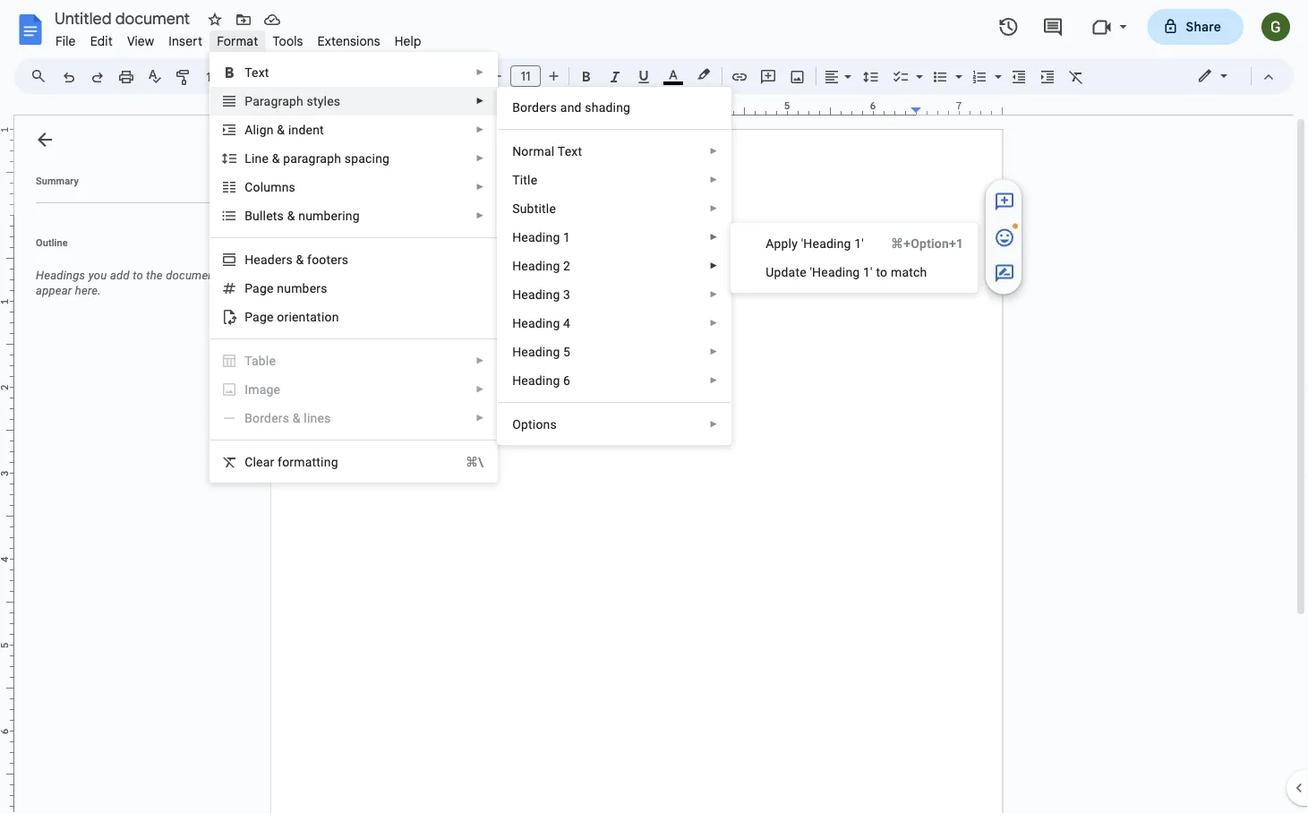 Task type: vqa. For each thing, say whether or not it's contained in the screenshot.


Task type: describe. For each thing, give the bounding box(es) containing it.
title t element
[[512, 172, 543, 187]]

p aragraph styles
[[245, 94, 340, 108]]

colum
[[245, 180, 282, 194]]

m
[[248, 382, 259, 397]]

main toolbar
[[53, 0, 1142, 508]]

share
[[1186, 19, 1221, 34]]

add comment image
[[994, 191, 1015, 213]]

file
[[56, 33, 76, 49]]

n ormal text
[[512, 144, 582, 158]]

help
[[395, 33, 421, 49]]

u
[[284, 281, 291, 295]]

pply
[[774, 236, 798, 251]]

edit menu item
[[83, 30, 120, 51]]

text s element
[[245, 65, 275, 80]]

text color image
[[663, 64, 683, 85]]

menu bar inside "menu bar" "banner"
[[48, 23, 429, 53]]

heading 1 1 element
[[512, 230, 576, 244]]

numbering
[[298, 208, 360, 223]]

line & paragraph spacing image
[[861, 64, 882, 89]]

aragraph
[[253, 94, 303, 108]]

1
[[563, 230, 571, 244]]

⌘+option+1
[[891, 236, 964, 251]]

menu containing b
[[497, 87, 732, 445]]

c lear formatting
[[245, 454, 338, 469]]

align & indent image
[[822, 64, 843, 89]]

ine
[[252, 151, 269, 166]]

heading 3 3 element
[[512, 287, 576, 302]]

pdate
[[774, 265, 807, 279]]

heading for heading 6
[[512, 373, 560, 388]]

page for page orientation
[[245, 309, 274, 324]]

c
[[245, 454, 253, 469]]

1 horizontal spatial text
[[558, 144, 582, 158]]

heading for heading 2
[[512, 258, 560, 273]]

left margin image
[[272, 101, 363, 115]]

format
[[217, 33, 258, 49]]

document
[[166, 269, 218, 282]]

formatting
[[278, 454, 338, 469]]

heading 2 2 element
[[512, 258, 576, 273]]

i m age
[[245, 382, 280, 397]]

heading for heading 1
[[512, 230, 560, 244]]

heading 4 4 element
[[512, 316, 576, 330]]

ptions
[[521, 417, 557, 432]]

age
[[259, 382, 280, 397]]

Font size text field
[[511, 65, 540, 87]]

page n u mbers
[[245, 281, 327, 295]]

will
[[221, 269, 239, 282]]

borders & lines q element
[[245, 411, 336, 425]]

h eaders & footers
[[245, 252, 349, 267]]

image m element
[[245, 382, 286, 397]]

itle
[[520, 172, 538, 187]]

a lign & indent
[[245, 122, 324, 137]]

t itle
[[512, 172, 538, 187]]

l
[[245, 151, 252, 166]]

heading 1
[[512, 230, 571, 244]]

outline
[[36, 237, 68, 248]]

mbers
[[291, 281, 327, 295]]

lign
[[253, 122, 274, 137]]

spacing
[[345, 151, 390, 166]]

heading for heading 3
[[512, 287, 560, 302]]

the
[[146, 269, 163, 282]]

match
[[891, 265, 927, 279]]

you
[[88, 269, 107, 282]]

insert menu item
[[161, 30, 210, 51]]

file menu item
[[48, 30, 83, 51]]

a for pply
[[766, 236, 774, 251]]

heading 4
[[512, 316, 571, 330]]

view
[[127, 33, 154, 49]]

appear
[[36, 284, 72, 297]]

page for page n u mbers
[[245, 281, 274, 295]]

h
[[245, 252, 254, 267]]

1' for a pply 'heading 1'
[[854, 236, 864, 251]]

footers
[[307, 252, 349, 267]]

6
[[563, 373, 571, 388]]

2
[[563, 258, 571, 273]]

bulleted list menu image
[[951, 64, 963, 71]]

p
[[245, 94, 253, 108]]

menu containing a
[[731, 223, 978, 293]]

mode and view toolbar
[[1184, 58, 1283, 94]]

Menus field
[[22, 64, 62, 89]]

s ubtitle
[[512, 201, 556, 216]]

heading 3
[[512, 287, 571, 302]]

u
[[766, 265, 774, 279]]

o
[[512, 417, 521, 432]]

t
[[273, 208, 277, 223]]

edit
[[90, 33, 113, 49]]

i
[[245, 382, 248, 397]]

top margin image
[[0, 130, 13, 220]]

insert
[[169, 33, 203, 49]]

add emoji reaction image
[[994, 227, 1015, 248]]

summary
[[36, 175, 79, 186]]

columns n element
[[245, 180, 301, 194]]

help menu item
[[387, 30, 429, 51]]

paragraph styles p element
[[245, 94, 346, 108]]

ubtitle
[[520, 201, 556, 216]]

headings you add to the document will appear here.
[[36, 269, 239, 297]]

tools
[[273, 33, 303, 49]]

⌘+option+1 element
[[869, 235, 964, 253]]

s
[[512, 201, 520, 216]]

heading 6
[[512, 373, 571, 388]]

suggest edits image
[[994, 263, 1015, 284]]

menu bar banner
[[0, 0, 1308, 813]]

Font size field
[[510, 65, 548, 88]]

lear
[[253, 454, 274, 469]]

document outline element
[[14, 116, 258, 813]]

b
[[512, 100, 520, 115]]

bulle t s & numbering
[[245, 208, 360, 223]]

lines
[[304, 411, 331, 425]]

► inside table menu item
[[476, 355, 485, 366]]

s for n
[[289, 180, 295, 194]]

o ptions
[[512, 417, 557, 432]]

line & paragraph spacing l element
[[245, 151, 395, 166]]

a pply 'heading 1'
[[766, 236, 864, 251]]

update 'heading 1' to match u element
[[766, 265, 932, 279]]

menu item containing i
[[211, 375, 497, 404]]



Task type: locate. For each thing, give the bounding box(es) containing it.
heading 2
[[512, 258, 571, 273]]

ormal
[[521, 144, 555, 158]]

n left mbers
[[277, 281, 284, 295]]

table 2 element
[[245, 353, 281, 368]]

menu bar
[[48, 23, 429, 53]]

'heading up u pdate 'heading 1' to match
[[801, 236, 851, 251]]

format menu item
[[210, 30, 265, 51]]

1 page from the top
[[245, 281, 274, 295]]

Rename text field
[[48, 7, 201, 29]]

shading
[[585, 100, 630, 115]]

heading 5
[[512, 344, 571, 359]]

0 vertical spatial a
[[245, 122, 253, 137]]

0 vertical spatial page
[[245, 281, 274, 295]]

0 horizontal spatial to
[[133, 269, 143, 282]]

t
[[512, 172, 520, 187]]

heading down heading 5
[[512, 373, 560, 388]]

headings
[[36, 269, 85, 282]]

⌘\
[[466, 454, 484, 469]]

& for ine
[[272, 151, 280, 166]]

menu item
[[211, 375, 497, 404]]

1' left match
[[863, 265, 873, 279]]

5
[[563, 344, 571, 359]]

1 vertical spatial a
[[766, 236, 774, 251]]

0 vertical spatial text
[[245, 65, 269, 80]]

heading up heading 5
[[512, 316, 560, 330]]

borders & lines menu item
[[211, 404, 497, 432]]

0 vertical spatial 'heading
[[801, 236, 851, 251]]

6 heading from the top
[[512, 373, 560, 388]]

heading for heading 5
[[512, 344, 560, 359]]

⌘backslash element
[[444, 453, 484, 471]]

orders
[[520, 100, 557, 115]]

paragraph
[[283, 151, 341, 166]]

heading down "heading 4"
[[512, 344, 560, 359]]

text up p
[[245, 65, 269, 80]]

application containing share
[[0, 0, 1308, 813]]

1 vertical spatial n
[[277, 281, 284, 295]]

add
[[110, 269, 130, 282]]

heading 6 6 element
[[512, 373, 576, 388]]

tools menu item
[[265, 30, 310, 51]]

1 vertical spatial page
[[245, 309, 274, 324]]

heading down subtitle s element
[[512, 230, 560, 244]]

3 heading from the top
[[512, 287, 560, 302]]

colum n s
[[245, 180, 295, 194]]

right margin image
[[912, 101, 1002, 115]]

normal text n element
[[512, 144, 588, 158]]

1' for u pdate 'heading 1' to match
[[863, 265, 873, 279]]

heading up the heading 3 on the left
[[512, 258, 560, 273]]

outline heading
[[14, 235, 258, 261]]

checklist menu image
[[912, 64, 923, 71]]

to inside menu
[[876, 265, 888, 279]]

menu
[[210, 52, 498, 483], [497, 87, 732, 445], [731, 223, 978, 293]]

4
[[563, 316, 571, 330]]

page down page n u mbers
[[245, 309, 274, 324]]

a for lign
[[245, 122, 253, 137]]

indent
[[288, 122, 324, 137]]

insert image image
[[788, 64, 808, 89]]

1 vertical spatial 1'
[[863, 265, 873, 279]]

to inside headings you add to the document will appear here.
[[133, 269, 143, 282]]

1 vertical spatial 'heading
[[810, 265, 860, 279]]

s
[[289, 180, 295, 194], [277, 208, 284, 223]]

1 heading from the top
[[512, 230, 560, 244]]

application
[[0, 0, 1308, 813]]

apply 'heading 1' a element
[[766, 236, 869, 251]]

1 vertical spatial s
[[277, 208, 284, 223]]

extensions
[[318, 33, 380, 49]]

0 vertical spatial s
[[289, 180, 295, 194]]

1 horizontal spatial s
[[289, 180, 295, 194]]

► inside borders & lines menu item
[[476, 413, 485, 423]]

eaders
[[254, 252, 293, 267]]

1 horizontal spatial to
[[876, 265, 888, 279]]

n up bulle t s & numbering
[[282, 180, 289, 194]]

1 horizontal spatial a
[[766, 236, 774, 251]]

'heading down apply 'heading 1' a element
[[810, 265, 860, 279]]

Zoom text field
[[201, 64, 244, 90]]

n for s
[[282, 180, 289, 194]]

table menu item
[[211, 347, 497, 375]]

heading for heading 4
[[512, 316, 560, 330]]

0 horizontal spatial text
[[245, 65, 269, 80]]

s for t
[[277, 208, 284, 223]]

page numbers u element
[[245, 281, 333, 295]]

0 horizontal spatial a
[[245, 122, 253, 137]]

align & indent a element
[[245, 122, 329, 137]]

borders & lines
[[245, 411, 331, 425]]

a
[[245, 122, 253, 137], [766, 236, 774, 251]]

extensions menu item
[[310, 30, 387, 51]]

4 heading from the top
[[512, 316, 560, 330]]

0 horizontal spatial s
[[277, 208, 284, 223]]

view menu item
[[120, 30, 161, 51]]

and
[[560, 100, 582, 115]]

page
[[245, 281, 274, 295], [245, 309, 274, 324]]

s right colum
[[289, 180, 295, 194]]

page orientation 3 element
[[245, 309, 344, 324]]

& for eaders
[[296, 252, 304, 267]]

menu containing text
[[210, 52, 498, 483]]

page orientation
[[245, 309, 339, 324]]

n
[[282, 180, 289, 194], [277, 281, 284, 295]]

bullets & numbering t element
[[245, 208, 365, 223]]

heading 5 5 element
[[512, 344, 576, 359]]

a up u
[[766, 236, 774, 251]]

text
[[245, 65, 269, 80], [558, 144, 582, 158]]

borders and shading b element
[[512, 100, 636, 115]]

b orders and shading
[[512, 100, 630, 115]]

headers & footers h element
[[245, 252, 354, 267]]

n
[[512, 144, 521, 158]]

& right the ine
[[272, 151, 280, 166]]

& right the t at the top left
[[287, 208, 295, 223]]

'heading for pdate
[[810, 265, 860, 279]]

heading
[[512, 230, 560, 244], [512, 258, 560, 273], [512, 287, 560, 302], [512, 316, 560, 330], [512, 344, 560, 359], [512, 373, 560, 388]]

2 page from the top
[[245, 309, 274, 324]]

s right bulle
[[277, 208, 284, 223]]

heading down heading 2
[[512, 287, 560, 302]]

1' up update 'heading 1' to match u element
[[854, 236, 864, 251]]

► inside menu item
[[476, 384, 485, 394]]

'heading for pply
[[801, 236, 851, 251]]

to
[[876, 265, 888, 279], [133, 269, 143, 282]]

Zoom field
[[199, 64, 266, 91]]

l ine & paragraph spacing
[[245, 151, 390, 166]]

0 vertical spatial n
[[282, 180, 289, 194]]

clear formatting c element
[[245, 454, 344, 469]]

►
[[476, 67, 485, 77], [476, 96, 485, 106], [476, 124, 485, 135], [709, 146, 718, 156], [476, 153, 485, 163], [709, 175, 718, 185], [476, 182, 485, 192], [709, 203, 718, 214], [476, 210, 485, 221], [709, 232, 718, 242], [709, 261, 718, 271], [709, 289, 718, 300], [709, 318, 718, 328], [709, 347, 718, 357], [476, 355, 485, 366], [709, 375, 718, 385], [476, 384, 485, 394], [476, 413, 485, 423], [709, 419, 718, 429]]

& right the eaders
[[296, 252, 304, 267]]

1'
[[854, 236, 864, 251], [863, 265, 873, 279]]

& for lign
[[277, 122, 285, 137]]

text right the ormal
[[558, 144, 582, 158]]

1 vertical spatial text
[[558, 144, 582, 158]]

options o element
[[512, 417, 562, 432]]

here.
[[75, 284, 101, 297]]

& left the lines
[[293, 411, 301, 425]]

5 heading from the top
[[512, 344, 560, 359]]

u pdate 'heading 1' to match
[[766, 265, 927, 279]]

menu bar containing file
[[48, 23, 429, 53]]

orientation
[[277, 309, 339, 324]]

3
[[563, 287, 571, 302]]

n for u
[[277, 281, 284, 295]]

borders
[[245, 411, 289, 425]]

styles
[[307, 94, 340, 108]]

to left match
[[876, 265, 888, 279]]

0 vertical spatial 1'
[[854, 236, 864, 251]]

share button
[[1147, 9, 1244, 45]]

a down p
[[245, 122, 253, 137]]

to left the at the left
[[133, 269, 143, 282]]

subtitle s element
[[512, 201, 561, 216]]

&
[[277, 122, 285, 137], [272, 151, 280, 166], [287, 208, 295, 223], [296, 252, 304, 267], [293, 411, 301, 425]]

summary heading
[[36, 174, 79, 188]]

highlight color image
[[694, 64, 714, 85]]

'heading
[[801, 236, 851, 251], [810, 265, 860, 279]]

& right "lign"
[[277, 122, 285, 137]]

2 heading from the top
[[512, 258, 560, 273]]

& inside menu item
[[293, 411, 301, 425]]

bulle
[[245, 208, 273, 223]]

Star checkbox
[[202, 7, 227, 32]]

table
[[245, 353, 276, 368]]

page left u
[[245, 281, 274, 295]]



